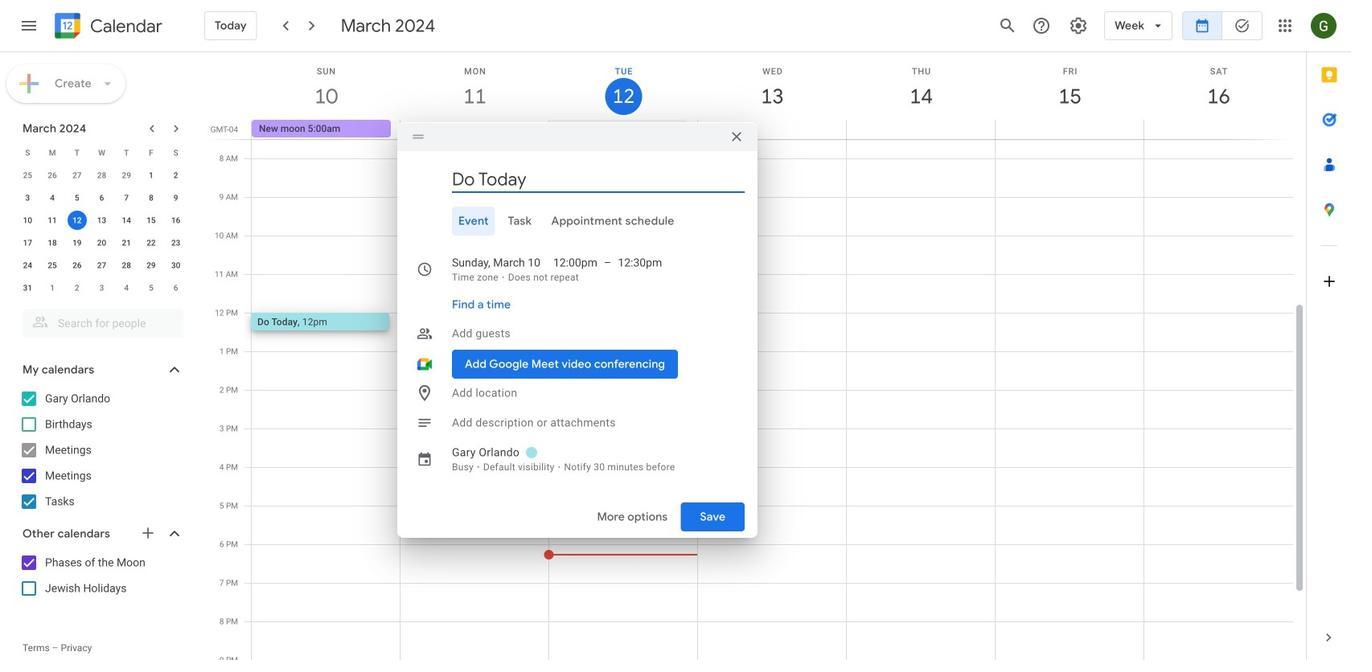 Task type: vqa. For each thing, say whether or not it's contained in the screenshot.
3 element
yes



Task type: describe. For each thing, give the bounding box(es) containing it.
heading inside calendar element
[[87, 16, 162, 36]]

cell inside march 2024 grid
[[65, 209, 89, 232]]

february 27 element
[[67, 166, 87, 185]]

30 element
[[166, 256, 186, 275]]

0 horizontal spatial tab list
[[410, 207, 745, 236]]

1 element
[[142, 166, 161, 185]]

to element
[[604, 255, 612, 271]]

april 1 element
[[43, 278, 62, 298]]

april 6 element
[[166, 278, 186, 298]]

Add title text field
[[452, 167, 745, 191]]

17 element
[[18, 233, 37, 253]]

31 element
[[18, 278, 37, 298]]

february 25 element
[[18, 166, 37, 185]]

7 element
[[117, 188, 136, 208]]

29 element
[[142, 256, 161, 275]]

calendar element
[[51, 10, 162, 45]]

february 28 element
[[92, 166, 111, 185]]

5 element
[[67, 188, 87, 208]]

16 element
[[166, 211, 186, 230]]

april 2 element
[[67, 278, 87, 298]]

settings menu image
[[1069, 16, 1089, 35]]

6 element
[[92, 188, 111, 208]]

21 element
[[117, 233, 136, 253]]

22 element
[[142, 233, 161, 253]]

my calendars list
[[3, 386, 200, 515]]

23 element
[[166, 233, 186, 253]]

19 element
[[67, 233, 87, 253]]

10 element
[[18, 211, 37, 230]]

april 4 element
[[117, 278, 136, 298]]

add other calendars image
[[140, 525, 156, 541]]

april 5 element
[[142, 278, 161, 298]]



Task type: locate. For each thing, give the bounding box(es) containing it.
february 29 element
[[117, 166, 136, 185]]

20 element
[[92, 233, 111, 253]]

cell
[[401, 120, 549, 139], [698, 120, 847, 139], [847, 120, 995, 139], [995, 120, 1144, 139], [1144, 120, 1293, 139], [65, 209, 89, 232]]

4 element
[[43, 188, 62, 208]]

9 element
[[166, 188, 186, 208]]

heading
[[87, 16, 162, 36]]

18 element
[[43, 233, 62, 253]]

14 element
[[117, 211, 136, 230]]

Search for people text field
[[32, 309, 174, 338]]

12, today element
[[67, 211, 87, 230]]

27 element
[[92, 256, 111, 275]]

row group
[[15, 164, 188, 299]]

None search field
[[0, 303, 200, 338]]

28 element
[[117, 256, 136, 275]]

1 horizontal spatial tab list
[[1307, 52, 1352, 615]]

25 element
[[43, 256, 62, 275]]

tab list
[[1307, 52, 1352, 615], [410, 207, 745, 236]]

15 element
[[142, 211, 161, 230]]

3 element
[[18, 188, 37, 208]]

march 2024 grid
[[15, 142, 188, 299]]

13 element
[[92, 211, 111, 230]]

2 element
[[166, 166, 186, 185]]

26 element
[[67, 256, 87, 275]]

other calendars list
[[3, 550, 200, 602]]

february 26 element
[[43, 166, 62, 185]]

main drawer image
[[19, 16, 39, 35]]

24 element
[[18, 256, 37, 275]]

row
[[245, 120, 1307, 139], [15, 142, 188, 164], [15, 164, 188, 187], [15, 187, 188, 209], [15, 209, 188, 232], [15, 232, 188, 254], [15, 254, 188, 277], [15, 277, 188, 299]]

grid
[[206, 52, 1307, 661]]

april 3 element
[[92, 278, 111, 298]]

11 element
[[43, 211, 62, 230]]

8 element
[[142, 188, 161, 208]]



